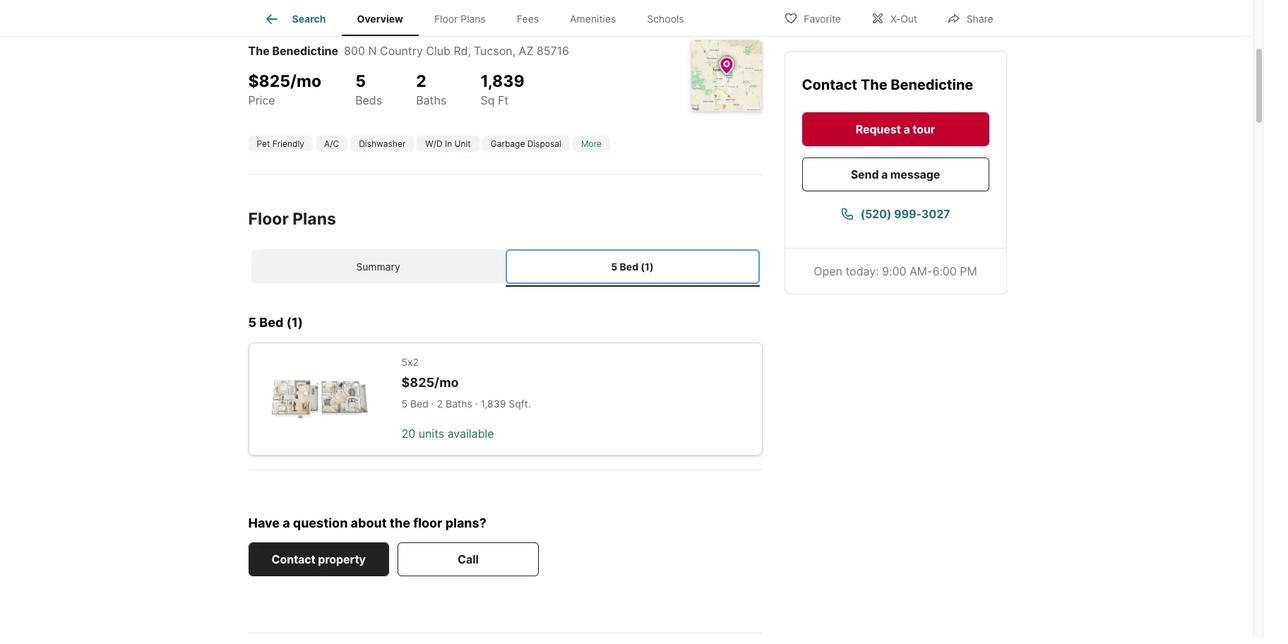 Task type: locate. For each thing, give the bounding box(es) containing it.
5 bed · 2 baths · 1,839 sqft.
[[402, 398, 531, 410]]

0 horizontal spatial benedictine
[[272, 44, 338, 58]]

(1) inside tab
[[641, 261, 654, 273]]

2
[[416, 71, 426, 91], [437, 398, 443, 410]]

1 vertical spatial 2
[[437, 398, 443, 410]]

the
[[390, 516, 410, 530]]

0 horizontal spatial a
[[283, 516, 290, 530]]

2 down the benedictine 800 n country club rd , tucson , az 85716
[[416, 71, 426, 91]]

about
[[351, 516, 387, 530]]

0 vertical spatial 2
[[416, 71, 426, 91]]

0 vertical spatial 5 bed (1)
[[611, 261, 654, 273]]

the benedictine 800 n country club rd , tucson , az 85716
[[248, 44, 570, 58]]

0 horizontal spatial image image
[[248, 0, 779, 23]]

20 units available
[[402, 427, 494, 441]]

amenities
[[570, 13, 616, 25]]

1 vertical spatial bed
[[259, 315, 284, 330]]

bed
[[620, 261, 639, 273], [259, 315, 284, 330], [410, 398, 429, 410]]

5
[[355, 71, 366, 91], [611, 261, 618, 273], [248, 315, 257, 330], [402, 398, 408, 410]]

0 horizontal spatial ,
[[468, 44, 471, 58]]

(520)
[[861, 207, 892, 221]]

2 vertical spatial bed
[[410, 398, 429, 410]]

1 vertical spatial floor plans
[[248, 209, 336, 229]]

0 vertical spatial (1)
[[641, 261, 654, 273]]

map entry image
[[691, 40, 762, 111]]

2 down the $825/mo
[[437, 398, 443, 410]]

(520) 999-3027 link
[[802, 197, 989, 231]]

more
[[581, 138, 602, 149]]

· up available
[[475, 398, 478, 410]]

image image
[[248, 0, 779, 23], [785, 0, 1006, 23]]

x-out
[[891, 12, 918, 24]]

1 horizontal spatial image image
[[785, 0, 1006, 23]]

6:00
[[933, 264, 957, 278]]

message
[[891, 167, 941, 182]]

1 horizontal spatial ,
[[513, 44, 516, 58]]

contact inside contact property button
[[272, 553, 316, 567]]

1 vertical spatial benedictine
[[891, 76, 974, 93]]

baths
[[416, 93, 447, 107], [446, 398, 473, 410]]

0 horizontal spatial contact
[[272, 553, 316, 567]]

1,839
[[481, 71, 525, 91], [481, 398, 506, 410]]

rd
[[454, 44, 468, 58]]

floor
[[434, 13, 458, 25], [248, 209, 289, 229]]

contact
[[802, 76, 858, 93], [272, 553, 316, 567]]

, left az
[[513, 44, 516, 58]]

send a message
[[851, 167, 941, 182]]

today:
[[846, 264, 879, 278]]

2 horizontal spatial bed
[[620, 261, 639, 273]]

1 horizontal spatial contact
[[802, 76, 858, 93]]

contact up request
[[802, 76, 858, 93]]

plans?
[[446, 516, 487, 530]]

0 vertical spatial bed
[[620, 261, 639, 273]]

5 inside "5 bed (1)" tab
[[611, 261, 618, 273]]

call
[[458, 553, 479, 567]]

1 horizontal spatial the
[[861, 76, 888, 93]]

999-
[[894, 207, 922, 221]]

5 beds
[[355, 71, 382, 107]]

·
[[432, 398, 434, 410], [475, 398, 478, 410]]

1 horizontal spatial floor plans
[[434, 13, 486, 25]]

tour
[[913, 122, 936, 136]]

0 horizontal spatial 2
[[416, 71, 426, 91]]

1 vertical spatial the
[[861, 76, 888, 93]]

beds
[[355, 93, 382, 107]]

tab list containing search
[[248, 0, 711, 36]]

0 vertical spatial plans
[[461, 13, 486, 25]]

1 vertical spatial (1)
[[287, 315, 303, 330]]

baths up the 20 units available
[[446, 398, 473, 410]]

,
[[468, 44, 471, 58], [513, 44, 516, 58]]

share button
[[935, 3, 1006, 32]]

1 horizontal spatial a
[[882, 167, 888, 182]]

1 horizontal spatial 2
[[437, 398, 443, 410]]

fees tab
[[502, 2, 555, 36]]

0 vertical spatial tab list
[[248, 0, 711, 36]]

a right send
[[882, 167, 888, 182]]

(1)
[[641, 261, 654, 273], [287, 315, 303, 330]]

contact down question
[[272, 553, 316, 567]]

0 vertical spatial contact
[[802, 76, 858, 93]]

1 horizontal spatial plans
[[461, 13, 486, 25]]

2 horizontal spatial a
[[904, 122, 910, 136]]

1 vertical spatial plans
[[293, 209, 336, 229]]

1 , from the left
[[468, 44, 471, 58]]

1 vertical spatial 5 bed (1)
[[248, 315, 303, 330]]

(520) 999-3027 button
[[802, 197, 989, 231]]

the up $825
[[248, 44, 270, 58]]

benedictine up the /mo
[[272, 44, 338, 58]]

1 horizontal spatial floor
[[434, 13, 458, 25]]

x-out button
[[859, 3, 930, 32]]

baths up w/d
[[416, 93, 447, 107]]

disposal
[[528, 138, 562, 149]]

garbage
[[491, 138, 525, 149]]

the up request
[[861, 76, 888, 93]]

0 horizontal spatial ·
[[432, 398, 434, 410]]

1 · from the left
[[432, 398, 434, 410]]

1,839 sq ft
[[481, 71, 525, 107]]

2 , from the left
[[513, 44, 516, 58]]

contact property
[[272, 553, 366, 567]]

price
[[248, 93, 275, 107]]

20
[[402, 427, 416, 441]]

amenities tab
[[555, 2, 632, 36]]

0 horizontal spatial bed
[[259, 315, 284, 330]]

ft
[[498, 93, 509, 107]]

1 horizontal spatial (1)
[[641, 261, 654, 273]]

have a question about the floor plans?
[[248, 516, 487, 530]]

1 vertical spatial tab list
[[248, 246, 763, 287]]

send
[[851, 167, 879, 182]]

0 vertical spatial benedictine
[[272, 44, 338, 58]]

units
[[419, 427, 445, 441]]

0 vertical spatial a
[[904, 122, 910, 136]]

3027
[[922, 207, 951, 221]]

, left the tucson
[[468, 44, 471, 58]]

floor inside floor plans tab
[[434, 13, 458, 25]]

0 vertical spatial the
[[248, 44, 270, 58]]

floor plans inside floor plans tab
[[434, 13, 486, 25]]

favorite
[[804, 12, 841, 24]]

1 horizontal spatial 5 bed (1)
[[611, 261, 654, 273]]

0 horizontal spatial plans
[[293, 209, 336, 229]]

a right have
[[283, 516, 290, 530]]

2 tab list from the top
[[248, 246, 763, 287]]

tab list
[[248, 0, 711, 36], [248, 246, 763, 287]]

overview tab
[[342, 2, 419, 36]]

search
[[292, 13, 326, 25]]

a left tour
[[904, 122, 910, 136]]

1 vertical spatial 1,839
[[481, 398, 506, 410]]

1 tab list from the top
[[248, 0, 711, 36]]

1,839 left sqft.
[[481, 398, 506, 410]]

1 horizontal spatial ·
[[475, 398, 478, 410]]

contact the benedictine
[[802, 76, 974, 93]]

benedictine
[[272, 44, 338, 58], [891, 76, 974, 93]]

2 vertical spatial a
[[283, 516, 290, 530]]

the
[[248, 44, 270, 58], [861, 76, 888, 93]]

0 vertical spatial floor
[[434, 13, 458, 25]]

call button
[[398, 543, 539, 577]]

plans inside tab
[[461, 13, 486, 25]]

a/c
[[324, 138, 339, 149]]

0 horizontal spatial (1)
[[287, 315, 303, 330]]

open
[[814, 264, 843, 278]]

1 vertical spatial contact
[[272, 553, 316, 567]]

· down the $825/mo
[[432, 398, 434, 410]]

5x2
[[402, 356, 419, 368]]

favorite button
[[772, 3, 853, 32]]

0 vertical spatial 1,839
[[481, 71, 525, 91]]

floor plans
[[434, 13, 486, 25], [248, 209, 336, 229]]

plans
[[461, 13, 486, 25], [293, 209, 336, 229]]

0 horizontal spatial floor
[[248, 209, 289, 229]]

floor
[[413, 516, 443, 530]]

question
[[293, 516, 348, 530]]

benedictine up tour
[[891, 76, 974, 93]]

fees
[[517, 13, 539, 25]]

call link
[[398, 543, 539, 577]]

x-
[[891, 12, 901, 24]]

garbage disposal
[[491, 138, 562, 149]]

1 horizontal spatial benedictine
[[891, 76, 974, 93]]

0 vertical spatial floor plans
[[434, 13, 486, 25]]

1 vertical spatial a
[[882, 167, 888, 182]]

$825/mo
[[402, 375, 459, 390]]

1,839 up ft
[[481, 71, 525, 91]]



Task type: describe. For each thing, give the bounding box(es) containing it.
5 bed (1) tab
[[506, 249, 760, 284]]

(520) 999-3027
[[861, 207, 951, 221]]

dishwasher
[[359, 138, 406, 149]]

pm
[[960, 264, 978, 278]]

n
[[368, 44, 377, 58]]

w/d
[[426, 138, 443, 149]]

unit
[[455, 138, 471, 149]]

property
[[318, 553, 366, 567]]

5x2 image
[[272, 366, 368, 432]]

/mo
[[290, 71, 322, 91]]

am-
[[910, 264, 933, 278]]

0 horizontal spatial floor plans
[[248, 209, 336, 229]]

5x2 $825/mo
[[402, 356, 459, 390]]

1 vertical spatial floor
[[248, 209, 289, 229]]

contact for contact the benedictine
[[802, 76, 858, 93]]

search link
[[264, 11, 326, 28]]

w/d in unit
[[426, 138, 471, 149]]

0 vertical spatial baths
[[416, 93, 447, 107]]

friendly
[[273, 138, 305, 149]]

5 inside 5 beds
[[355, 71, 366, 91]]

5 bed (1) inside tab
[[611, 261, 654, 273]]

send a message button
[[802, 158, 989, 191]]

2 inside 2 baths
[[416, 71, 426, 91]]

contact for contact property
[[272, 553, 316, 567]]

request a tour
[[856, 122, 936, 136]]

tab list containing summary
[[248, 246, 763, 287]]

summary
[[356, 261, 400, 273]]

2 · from the left
[[475, 398, 478, 410]]

sq
[[481, 93, 495, 107]]

$825 /mo price
[[248, 71, 322, 107]]

pet
[[257, 138, 270, 149]]

0 horizontal spatial 5 bed (1)
[[248, 315, 303, 330]]

country
[[380, 44, 423, 58]]

2 1,839 from the top
[[481, 398, 506, 410]]

1 vertical spatial baths
[[446, 398, 473, 410]]

out
[[901, 12, 918, 24]]

a for send
[[882, 167, 888, 182]]

1 1,839 from the top
[[481, 71, 525, 91]]

pet friendly
[[257, 138, 305, 149]]

85716
[[537, 44, 570, 58]]

2 baths
[[416, 71, 447, 107]]

9:00
[[883, 264, 907, 278]]

800
[[344, 44, 365, 58]]

share
[[967, 12, 994, 24]]

open today: 9:00 am-6:00 pm
[[814, 264, 978, 278]]

$825
[[248, 71, 290, 91]]

a for request
[[904, 122, 910, 136]]

0 horizontal spatial the
[[248, 44, 270, 58]]

in
[[445, 138, 452, 149]]

1 image image from the left
[[248, 0, 779, 23]]

schools
[[647, 13, 684, 25]]

overview
[[357, 13, 403, 25]]

request a tour button
[[802, 112, 989, 146]]

summary tab
[[251, 249, 506, 284]]

available
[[448, 427, 494, 441]]

1 horizontal spatial bed
[[410, 398, 429, 410]]

have
[[248, 516, 280, 530]]

contact property button
[[248, 543, 389, 577]]

2 image image from the left
[[785, 0, 1006, 23]]

tucson
[[474, 44, 513, 58]]

az
[[519, 44, 534, 58]]

club
[[426, 44, 451, 58]]

request
[[856, 122, 901, 136]]

bed inside tab
[[620, 261, 639, 273]]

floor plans tab
[[419, 2, 502, 36]]

sqft.
[[509, 398, 531, 410]]

schools tab
[[632, 2, 700, 36]]

a for have
[[283, 516, 290, 530]]



Task type: vqa. For each thing, say whether or not it's contained in the screenshot.
Schedule tour
no



